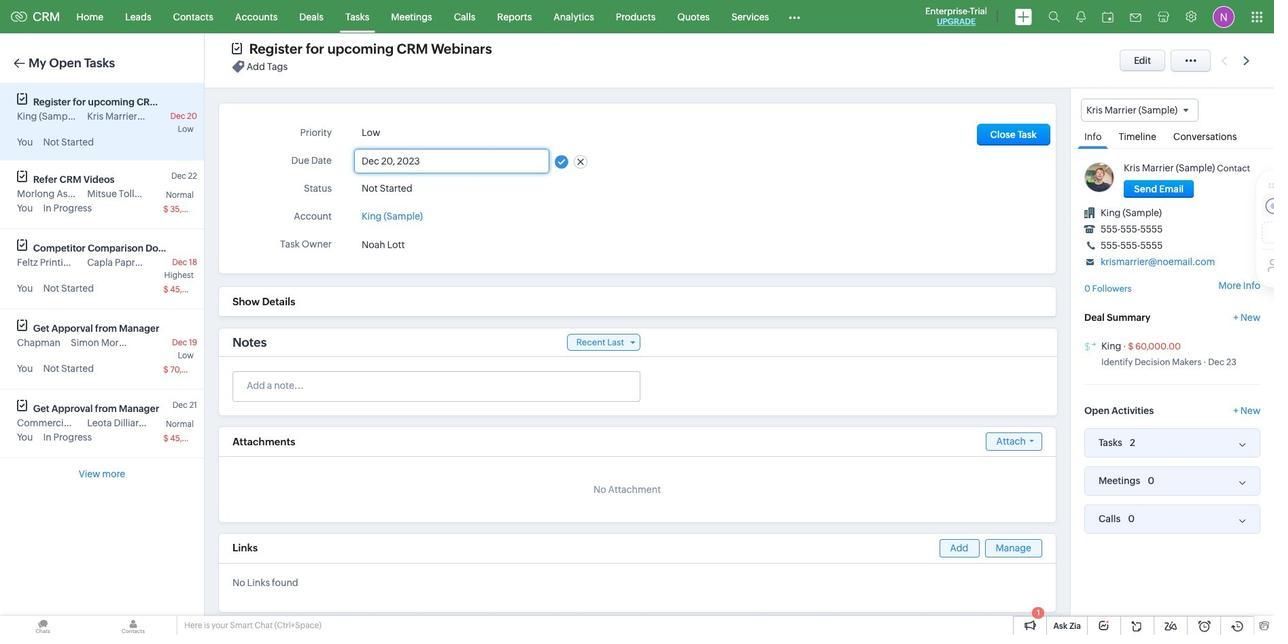 Task type: locate. For each thing, give the bounding box(es) containing it.
None button
[[1124, 180, 1194, 198]]

profile element
[[1205, 0, 1243, 33]]

create menu element
[[1007, 0, 1040, 33]]

mails element
[[1122, 1, 1150, 32]]

mmm d, yyyy text field
[[355, 150, 549, 173]]

chats image
[[0, 616, 86, 635]]

None field
[[1081, 99, 1199, 122]]

contacts image
[[90, 616, 176, 635]]

Add a note... field
[[233, 379, 639, 392]]

previous record image
[[1221, 56, 1227, 65]]

mails image
[[1130, 13, 1142, 21]]

next record image
[[1244, 56, 1253, 65]]

search image
[[1049, 11, 1060, 22]]

profile image
[[1213, 6, 1235, 28]]

Other Modules field
[[780, 6, 809, 28]]

calendar image
[[1102, 11, 1114, 22]]



Task type: describe. For each thing, give the bounding box(es) containing it.
create menu image
[[1015, 9, 1032, 25]]

signals image
[[1077, 11, 1086, 22]]

search element
[[1040, 0, 1068, 33]]

signals element
[[1068, 0, 1094, 33]]



Task type: vqa. For each thing, say whether or not it's contained in the screenshot.
middle Calls
no



